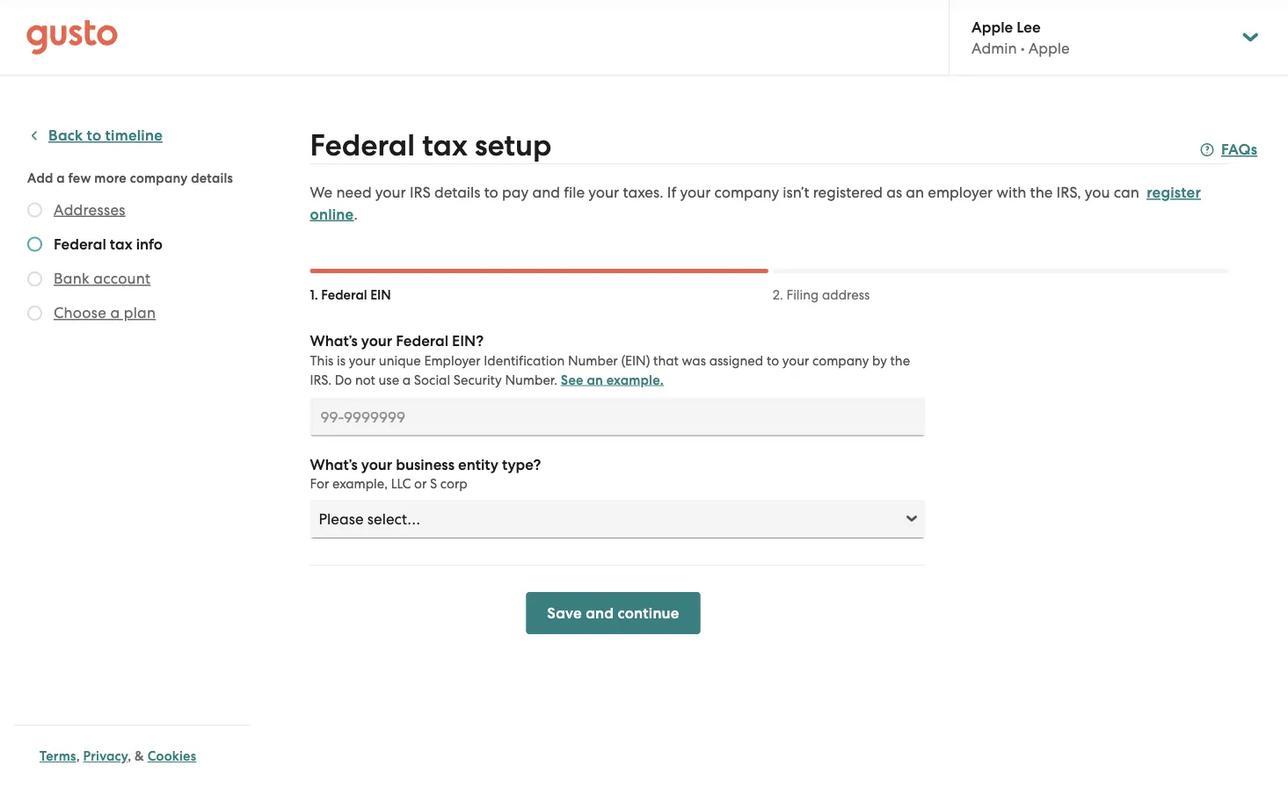 Task type: describe. For each thing, give the bounding box(es) containing it.
setup
[[475, 128, 552, 164]]

your up unique
[[361, 332, 392, 350]]

company for federal tax setup
[[715, 184, 779, 201]]

example.
[[607, 372, 664, 388]]

home image
[[26, 20, 118, 55]]

admin
[[972, 39, 1017, 57]]

isn't
[[783, 184, 809, 201]]

social
[[414, 372, 450, 388]]

federal for federal ein
[[321, 288, 367, 303]]

you
[[1085, 184, 1110, 201]]

bank account
[[54, 270, 151, 288]]

what's your business entity type? for example, llc or s corp
[[310, 456, 541, 492]]

and inside button
[[586, 605, 614, 623]]

filing
[[787, 288, 819, 303]]

check image for choose a plan
[[27, 306, 42, 321]]

the inside this is your unique employer identification number (ein) that was assigned to your company by the irs. do not use a social security number.
[[890, 353, 910, 368]]

lee
[[1017, 18, 1041, 36]]

to inside this is your unique employer identification number (ein) that was assigned to your company by the irs. do not use a social security number.
[[767, 353, 779, 368]]

0 vertical spatial the
[[1030, 184, 1053, 201]]

1 horizontal spatial details
[[434, 184, 480, 201]]

terms
[[40, 749, 76, 765]]

irs.
[[310, 372, 332, 388]]

entity
[[458, 456, 499, 474]]

privacy
[[83, 749, 128, 765]]

federal for federal tax info
[[54, 235, 106, 253]]

1 horizontal spatial an
[[906, 184, 924, 201]]

2 check image from the top
[[27, 237, 42, 252]]

plan
[[124, 304, 156, 322]]

1 vertical spatial apple
[[1029, 39, 1070, 57]]

0 vertical spatial and
[[532, 184, 560, 201]]

your left the irs
[[375, 184, 406, 201]]

tax for setup
[[422, 128, 468, 164]]

company for what's your federal ein?
[[812, 353, 869, 368]]

account
[[94, 270, 151, 288]]

your right the file
[[589, 184, 619, 201]]

by
[[872, 353, 887, 368]]

we
[[310, 184, 333, 201]]

employer
[[928, 184, 993, 201]]

federal tax setup
[[310, 128, 552, 164]]

what's for what's your federal ein?
[[310, 332, 358, 350]]

save
[[547, 605, 582, 623]]

address
[[822, 288, 870, 303]]

online
[[310, 205, 354, 223]]

&
[[135, 749, 144, 765]]

federal tax info
[[54, 235, 163, 253]]

that
[[653, 353, 679, 368]]

choose a plan button
[[54, 302, 156, 324]]

addresses
[[54, 201, 125, 219]]

was
[[682, 353, 706, 368]]

see
[[561, 372, 584, 388]]

more
[[94, 170, 127, 186]]

timeline
[[105, 127, 163, 145]]

cookies
[[147, 749, 196, 765]]

(ein)
[[621, 353, 650, 368]]

0 vertical spatial apple
[[972, 18, 1013, 36]]

back to timeline button
[[27, 125, 163, 146]]

business
[[396, 456, 455, 474]]

number.
[[505, 372, 558, 388]]

check image
[[27, 272, 42, 287]]

federal tax info list
[[27, 199, 244, 327]]

taxes.
[[623, 184, 664, 201]]

is
[[337, 353, 346, 368]]

few
[[68, 170, 91, 186]]

do
[[335, 372, 352, 388]]

back
[[48, 127, 83, 145]]

llc
[[391, 477, 411, 492]]

federal ein
[[321, 288, 391, 303]]

security
[[454, 372, 502, 388]]

filing address
[[787, 288, 870, 303]]

check image for addresses
[[27, 203, 42, 218]]

choose
[[54, 304, 106, 322]]

•
[[1021, 39, 1025, 57]]

what's for what's your business entity type? for example, llc or s corp
[[310, 456, 358, 474]]

with
[[997, 184, 1026, 201]]

1 horizontal spatial to
[[484, 184, 498, 201]]

0 horizontal spatial company
[[130, 170, 188, 186]]

we need your irs details to pay and file your taxes. if your company isn't registered as an employer with the irs, you can
[[310, 184, 1147, 201]]



Task type: locate. For each thing, give the bounding box(es) containing it.
assigned
[[709, 353, 763, 368]]

1 check image from the top
[[27, 203, 42, 218]]

federal for federal tax setup
[[310, 128, 415, 164]]

2 vertical spatial check image
[[27, 306, 42, 321]]

0 horizontal spatial an
[[587, 372, 603, 388]]

privacy link
[[83, 749, 128, 765]]

apple right •
[[1029, 39, 1070, 57]]

a left plan
[[110, 304, 120, 322]]

file
[[564, 184, 585, 201]]

company
[[130, 170, 188, 186], [715, 184, 779, 201], [812, 353, 869, 368]]

2 what's from the top
[[310, 456, 358, 474]]

ein?
[[452, 332, 484, 350]]

tax up the irs
[[422, 128, 468, 164]]

federal up unique
[[396, 332, 448, 350]]

check image up check icon
[[27, 237, 42, 252]]

to
[[87, 127, 101, 145], [484, 184, 498, 201], [767, 353, 779, 368]]

this
[[310, 353, 334, 368]]

bank
[[54, 270, 90, 288]]

see an example.
[[561, 372, 664, 388]]

2 horizontal spatial company
[[812, 353, 869, 368]]

0 horizontal spatial tax
[[110, 235, 132, 253]]

0 vertical spatial a
[[57, 170, 65, 186]]

1 horizontal spatial company
[[715, 184, 779, 201]]

addresses button
[[54, 199, 125, 220]]

what's inside what's your business entity type? for example, llc or s corp
[[310, 456, 358, 474]]

if
[[667, 184, 676, 201]]

s
[[430, 477, 437, 492]]

, left 'privacy'
[[76, 749, 80, 765]]

this is your unique employer identification number (ein) that was assigned to your company by the irs. do not use a social security number.
[[310, 353, 910, 388]]

unique
[[379, 353, 421, 368]]

and right save
[[586, 605, 614, 623]]

.
[[354, 205, 358, 223]]

2 vertical spatial to
[[767, 353, 779, 368]]

0 horizontal spatial ,
[[76, 749, 80, 765]]

0 horizontal spatial and
[[532, 184, 560, 201]]

irs
[[410, 184, 431, 201]]

register
[[1147, 184, 1201, 202]]

federal up bank at the top
[[54, 235, 106, 253]]

a
[[57, 170, 65, 186], [110, 304, 120, 322], [403, 372, 411, 388]]

to inside button
[[87, 127, 101, 145]]

1 horizontal spatial tax
[[422, 128, 468, 164]]

apple up 'admin'
[[972, 18, 1013, 36]]

company inside this is your unique employer identification number (ein) that was assigned to your company by the irs. do not use a social security number.
[[812, 353, 869, 368]]

to right back
[[87, 127, 101, 145]]

or
[[414, 477, 427, 492]]

, left &
[[128, 749, 131, 765]]

1 , from the left
[[76, 749, 80, 765]]

example,
[[332, 477, 388, 492]]

1 horizontal spatial ,
[[128, 749, 131, 765]]

apple lee admin • apple
[[972, 18, 1070, 57]]

an right as
[[906, 184, 924, 201]]

your up example,
[[361, 456, 392, 474]]

federal
[[310, 128, 415, 164], [54, 235, 106, 253], [321, 288, 367, 303], [396, 332, 448, 350]]

0 vertical spatial what's
[[310, 332, 358, 350]]

add a few more company details
[[27, 170, 233, 186]]

register online
[[310, 184, 1201, 223]]

use
[[379, 372, 399, 388]]

what's up is
[[310, 332, 358, 350]]

check image down add
[[27, 203, 42, 218]]

a inside this is your unique employer identification number (ein) that was assigned to your company by the irs. do not use a social security number.
[[403, 372, 411, 388]]

ein
[[370, 288, 391, 303]]

2 horizontal spatial to
[[767, 353, 779, 368]]

can
[[1114, 184, 1139, 201]]

federal left the ein
[[321, 288, 367, 303]]

1 vertical spatial to
[[484, 184, 498, 201]]

a for choose
[[110, 304, 120, 322]]

apple
[[972, 18, 1013, 36], [1029, 39, 1070, 57]]

0 horizontal spatial the
[[890, 353, 910, 368]]

1 horizontal spatial the
[[1030, 184, 1053, 201]]

not
[[355, 372, 375, 388]]

check image
[[27, 203, 42, 218], [27, 237, 42, 252], [27, 306, 42, 321]]

your right assigned
[[782, 353, 809, 368]]

the right by
[[890, 353, 910, 368]]

a right "use"
[[403, 372, 411, 388]]

need
[[336, 184, 372, 201]]

save and continue button
[[526, 593, 700, 635]]

see an example. button
[[561, 370, 664, 391]]

your up not
[[349, 353, 376, 368]]

2 horizontal spatial a
[[403, 372, 411, 388]]

,
[[76, 749, 80, 765], [128, 749, 131, 765]]

1 horizontal spatial a
[[110, 304, 120, 322]]

0 vertical spatial an
[[906, 184, 924, 201]]

a for add
[[57, 170, 65, 186]]

what's your federal ein?
[[310, 332, 484, 350]]

1 vertical spatial what's
[[310, 456, 358, 474]]

to right assigned
[[767, 353, 779, 368]]

your inside what's your business entity type? for example, llc or s corp
[[361, 456, 392, 474]]

1 horizontal spatial apple
[[1029, 39, 1070, 57]]

federal up need
[[310, 128, 415, 164]]

your
[[375, 184, 406, 201], [589, 184, 619, 201], [680, 184, 711, 201], [361, 332, 392, 350], [349, 353, 376, 368], [782, 353, 809, 368], [361, 456, 392, 474]]

tax
[[422, 128, 468, 164], [110, 235, 132, 253]]

a left few
[[57, 170, 65, 186]]

1 vertical spatial the
[[890, 353, 910, 368]]

number
[[568, 353, 618, 368]]

tax left info
[[110, 235, 132, 253]]

what's
[[310, 332, 358, 350], [310, 456, 358, 474]]

company left by
[[812, 353, 869, 368]]

tax inside list
[[110, 235, 132, 253]]

1 vertical spatial an
[[587, 372, 603, 388]]

and left the file
[[532, 184, 560, 201]]

to left "pay"
[[484, 184, 498, 201]]

1 vertical spatial a
[[110, 304, 120, 322]]

the
[[1030, 184, 1053, 201], [890, 353, 910, 368]]

1 what's from the top
[[310, 332, 358, 350]]

choose a plan
[[54, 304, 156, 322]]

2 vertical spatial a
[[403, 372, 411, 388]]

terms , privacy , & cookies
[[40, 749, 196, 765]]

terms link
[[40, 749, 76, 765]]

0 horizontal spatial to
[[87, 127, 101, 145]]

what's up for
[[310, 456, 358, 474]]

0 vertical spatial check image
[[27, 203, 42, 218]]

company left isn't
[[715, 184, 779, 201]]

registered
[[813, 184, 883, 201]]

0 vertical spatial tax
[[422, 128, 468, 164]]

2 , from the left
[[128, 749, 131, 765]]

federal inside list
[[54, 235, 106, 253]]

1 vertical spatial check image
[[27, 237, 42, 252]]

tax for info
[[110, 235, 132, 253]]

the left the 'irs,'
[[1030, 184, 1053, 201]]

pay
[[502, 184, 529, 201]]

0 vertical spatial to
[[87, 127, 101, 145]]

company right more
[[130, 170, 188, 186]]

faqs button
[[1200, 139, 1258, 160]]

3 check image from the top
[[27, 306, 42, 321]]

save and continue
[[547, 605, 679, 623]]

1 horizontal spatial and
[[586, 605, 614, 623]]

for
[[310, 477, 329, 492]]

1 vertical spatial tax
[[110, 235, 132, 253]]

an down number
[[587, 372, 603, 388]]

bank account button
[[54, 268, 151, 289]]

details
[[191, 170, 233, 186], [434, 184, 480, 201]]

as
[[887, 184, 902, 201]]

back to timeline
[[48, 127, 163, 145]]

your right if on the right
[[680, 184, 711, 201]]

corp
[[440, 477, 468, 492]]

info
[[136, 235, 163, 253]]

What's your Federal EIN? text field
[[310, 398, 925, 437]]

employer
[[424, 353, 481, 368]]

add
[[27, 170, 53, 186]]

identification
[[484, 353, 565, 368]]

0 horizontal spatial apple
[[972, 18, 1013, 36]]

0 horizontal spatial a
[[57, 170, 65, 186]]

check image down check icon
[[27, 306, 42, 321]]

0 horizontal spatial details
[[191, 170, 233, 186]]

irs,
[[1057, 184, 1081, 201]]

an inside popup button
[[587, 372, 603, 388]]

type?
[[502, 456, 541, 474]]

faqs
[[1221, 141, 1258, 159]]

register online link
[[310, 184, 1201, 223]]

cookies button
[[147, 747, 196, 768]]

1 vertical spatial and
[[586, 605, 614, 623]]

continue
[[618, 605, 679, 623]]

a inside button
[[110, 304, 120, 322]]



Task type: vqa. For each thing, say whether or not it's contained in the screenshot.
FEDERAL EIN
yes



